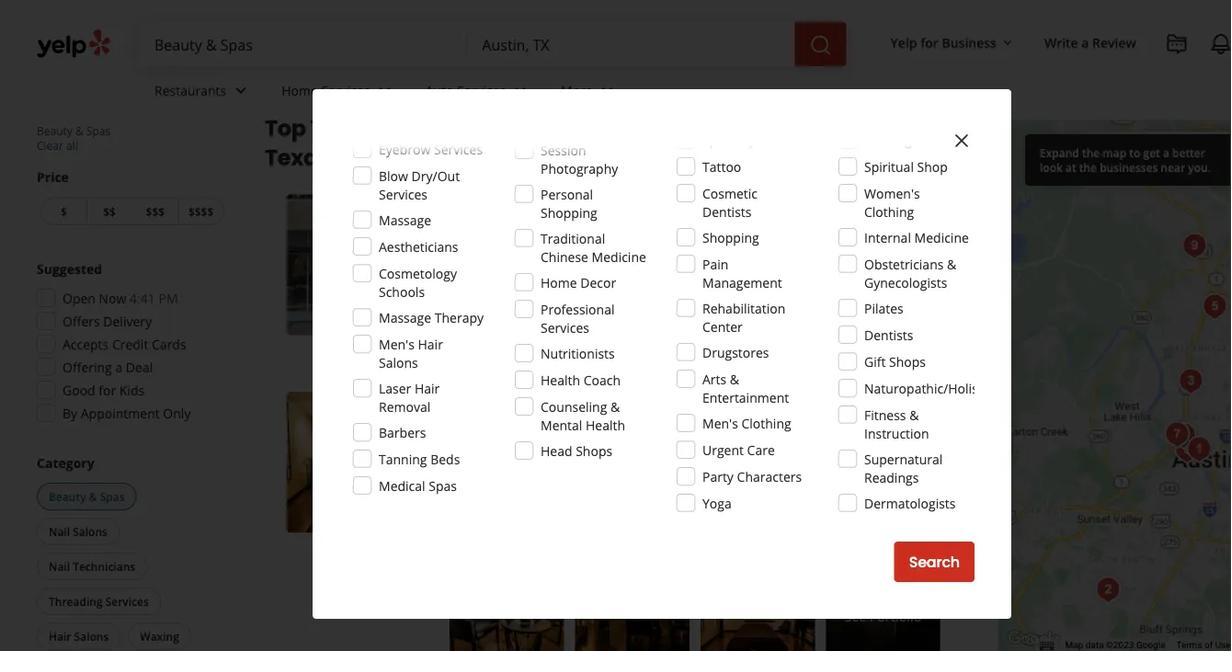 Task type: describe. For each thing, give the bounding box(es) containing it.
cosmetology schools
[[379, 264, 457, 300]]

salons for hair salons button
[[74, 629, 109, 644]]

pain
[[703, 255, 729, 273]]

facial
[[721, 308, 754, 325]]

search for search
[[909, 552, 960, 573]]

search button
[[895, 542, 975, 582]]

kids
[[119, 381, 145, 399]]

price group
[[37, 168, 228, 229]]

hiatus spa + retreat image
[[1159, 416, 1196, 453]]

the inside the little spa. i had the lux facial with claire. she was very sweet and professional..."
[[673, 308, 693, 325]]

medicine inside traditional chinese medicine
[[592, 248, 646, 265]]

24 chevron down v2 image for auto services
[[510, 79, 532, 102]]

0 horizontal spatial milk + honey image
[[287, 194, 428, 335]]

16 chevron down v2 image
[[1001, 36, 1015, 50]]

0 vertical spatial day spas
[[454, 254, 503, 270]]

see portfolio
[[845, 607, 922, 625]]

skin care
[[517, 254, 569, 270]]

services for eyebrow services
[[434, 140, 483, 158]]

4:41
[[130, 289, 155, 307]]

waxing
[[140, 629, 179, 644]]

category
[[37, 454, 94, 471]]

nail salons for nail salons button to the bottom
[[49, 524, 107, 539]]

& right 10
[[360, 97, 368, 113]]

only
[[163, 404, 191, 422]]

see portfolio link
[[826, 559, 941, 651]]

and inside the little spa. i had the lux facial with claire. she was very sweet and professional..."
[[509, 326, 532, 344]]

tanning
[[379, 450, 427, 468]]

home for home decor
[[541, 274, 577, 291]]

1 vertical spatial nail salons button
[[37, 518, 119, 545]]

expand
[[1040, 145, 1080, 160]]

1 vertical spatial day spas
[[516, 452, 565, 467]]

0 vertical spatial nail salons button
[[580, 253, 648, 271]]

0 vertical spatial day spas button
[[450, 253, 506, 271]]

$$$ inside $$$ button
[[146, 204, 165, 219]]

. if you enjoy massage and serene environments, this is..."
[[470, 505, 928, 541]]

personal
[[541, 185, 593, 203]]

map region
[[983, 0, 1231, 651]]

fitness & instruction
[[865, 406, 929, 442]]

& inside top 10 best beauty & spas near austin, texas
[[472, 113, 489, 143]]

beauty inside beauty & spas clear all
[[37, 123, 73, 138]]

top
[[265, 113, 306, 143]]

services for auto services
[[457, 81, 506, 99]]

services inside blow dry/out services
[[379, 185, 428, 203]]

supernatural readings
[[865, 450, 943, 486]]

beauty inside top 10 best beauty & spas near austin, texas
[[389, 113, 467, 143]]

arts & entertainment
[[703, 370, 789, 406]]

environments,
[[470, 524, 557, 541]]

review
[[1093, 34, 1137, 51]]

yelp for business button
[[883, 26, 1023, 59]]

open for "what a
[[450, 282, 484, 299]]

rehabilitation
[[703, 299, 786, 317]]

next image
[[398, 254, 420, 276]]

©2023
[[1107, 640, 1134, 651]]

men's for men's clothing
[[703, 414, 738, 432]]

auto services
[[425, 81, 506, 99]]

reviews) for honey
[[608, 225, 657, 242]]

a for beautiful
[[510, 308, 517, 325]]

by
[[63, 404, 77, 422]]

zen blend mind + body spa link
[[470, 392, 716, 417]]

expand the map to get a better look at the businesses near you. tooltip
[[1025, 134, 1231, 186]]

offers delivery
[[63, 312, 152, 330]]

shops for head shops
[[576, 442, 613, 459]]

16 speech v2 image
[[450, 310, 465, 325]]

0 horizontal spatial zen blend mind + body spa image
[[287, 392, 428, 533]]

supernatural
[[865, 450, 943, 468]]

shops for gift shops
[[889, 353, 926, 370]]

1 vertical spatial $$
[[576, 451, 591, 469]]

medical
[[379, 477, 425, 494]]

chinese
[[541, 248, 589, 265]]

now
[[99, 289, 126, 307]]

beauty inside "beauty & spas" button
[[49, 489, 86, 504]]

reviews) for mind
[[608, 422, 657, 440]]

salons for the top nail salons button
[[609, 254, 645, 270]]

nail inside button
[[49, 559, 70, 574]]

search for search as map mo
[[1124, 143, 1165, 161]]

glow spa & wax house image
[[1197, 288, 1231, 325]]

hair salons button
[[37, 623, 121, 650]]

fitness
[[865, 406, 906, 424]]

5 star rating image
[[450, 423, 549, 441]]

you
[[743, 505, 765, 523]]

men's for men's hair salons
[[379, 335, 415, 353]]

services for professional services
[[541, 319, 590, 336]]

a for review
[[1082, 34, 1089, 51]]

user actions element
[[876, 23, 1231, 136]]

services for threading services
[[105, 594, 149, 609]]

slideshow element for milk
[[287, 194, 428, 335]]

sweet
[[470, 326, 505, 344]]

center
[[703, 318, 743, 335]]

pm for open until 10:00 pm
[[554, 282, 574, 299]]

price
[[37, 168, 69, 186]]

5.0
[[557, 422, 575, 440]]

$ button
[[40, 197, 86, 225]]

spas down the '5.0'
[[540, 452, 565, 467]]

(302 reviews)
[[579, 422, 657, 440]]

day for the topmost day spas link
[[454, 254, 475, 270]]

serene
[[887, 505, 928, 523]]

women's clothing
[[865, 184, 920, 220]]

little
[[582, 308, 608, 325]]

urgent
[[703, 441, 744, 458]]

clothing for men's clothing
[[742, 414, 792, 432]]

for for good
[[99, 381, 116, 399]]

& inside counseling & mental health
[[611, 398, 620, 415]]

offering
[[63, 358, 112, 376]]

"what
[[470, 308, 506, 325]]

obstetricians & gynecologists
[[865, 255, 957, 291]]

skin care link
[[514, 253, 573, 271]]

(630 reviews)
[[579, 225, 657, 242]]

therapy
[[435, 309, 484, 326]]

removal
[[379, 398, 431, 415]]

4 star rating image
[[450, 225, 549, 244]]

clothing for women's clothing
[[865, 203, 914, 220]]

spas inside "beauty & spas" button
[[100, 489, 125, 504]]

traditional chinese medicine
[[541, 229, 646, 265]]

(302
[[579, 422, 604, 440]]

massage therapy
[[379, 309, 484, 326]]

cosmetic dentists
[[703, 184, 758, 220]]

all
[[66, 138, 78, 153]]

barbers
[[379, 424, 426, 441]]

nail salons for the top nail salons button
[[584, 254, 645, 270]]

map for to
[[1103, 145, 1127, 160]]

0 vertical spatial nail
[[584, 254, 606, 270]]

notifications image
[[1210, 33, 1231, 55]]

schools for cosmetology schools
[[379, 283, 425, 300]]

1 vertical spatial massage
[[379, 309, 431, 326]]

cards
[[152, 335, 186, 353]]

open until 10:00 pm
[[450, 282, 574, 299]]

previous image for zen blend mind + body spa
[[294, 451, 316, 473]]

0 vertical spatial day spas link
[[450, 253, 506, 271]]

spas inside top 10 best beauty & spas near austin, texas
[[493, 113, 548, 143]]

map
[[1066, 640, 1084, 651]]

threading
[[49, 594, 103, 609]]

health coach
[[541, 371, 621, 389]]

10
[[310, 113, 332, 143]]

was
[[853, 308, 877, 325]]

1 horizontal spatial milk + honey image
[[1181, 431, 1218, 468]]

better
[[1173, 145, 1206, 160]]

lux
[[696, 308, 717, 325]]

milk + honey
[[470, 194, 588, 220]]

1 vertical spatial zen blend mind + body spa image
[[1090, 572, 1127, 608]]

group containing suggested
[[31, 259, 228, 428]]

slideshow element for zen
[[287, 392, 428, 533]]

write a review
[[1045, 34, 1137, 51]]

write
[[1045, 34, 1079, 51]]

salons inside men's hair salons
[[379, 354, 418, 371]]

beauty & spas clear all
[[37, 123, 111, 153]]

viva day spa + med spa | 35th image
[[1173, 363, 1210, 400]]

austin,
[[609, 113, 687, 143]]

search image
[[810, 34, 832, 56]]

& inside fitness & instruction
[[910, 406, 919, 424]]

a for deal
[[115, 358, 123, 376]]

1 vertical spatial beautiful
[[666, 505, 725, 523]]

party characters
[[703, 468, 802, 485]]

nutritionists
[[541, 344, 615, 362]]

terms of use
[[1177, 640, 1231, 651]]

24 chevron down v2 image for home services
[[374, 79, 396, 102]]

urgent care
[[703, 441, 775, 458]]

google
[[1137, 640, 1166, 651]]

near
[[1161, 160, 1186, 175]]

0 vertical spatial beautiful
[[520, 308, 579, 325]]

$$ inside button
[[103, 204, 116, 219]]

home services link
[[267, 66, 411, 120]]

0 horizontal spatial +
[[516, 194, 526, 220]]

business categories element
[[140, 66, 1231, 120]]

as
[[1168, 143, 1181, 161]]

personal shopping
[[541, 185, 598, 221]]

24 chevron down v2 image for restaurants
[[230, 79, 252, 102]]

delivery
[[103, 312, 152, 330]]



Task type: locate. For each thing, give the bounding box(es) containing it.
use
[[1216, 640, 1231, 651]]

hair inside men's hair salons
[[418, 335, 443, 353]]

0 horizontal spatial home
[[282, 81, 318, 99]]

services inside 'threading services' 'button'
[[105, 594, 149, 609]]

care inside search dialog
[[747, 441, 775, 458]]

nail salons up decor on the top of page
[[584, 254, 645, 270]]

2 vertical spatial massage
[[454, 452, 501, 467]]

0 horizontal spatial men's
[[379, 335, 415, 353]]

day spas button down the '5.0'
[[512, 450, 569, 469]]

massage inside massage button
[[454, 452, 501, 467]]

24 chevron down v2 image inside restaurants link
[[230, 79, 252, 102]]

massage up aestheticians
[[379, 211, 431, 229]]

massage down 5 star rating image
[[454, 452, 501, 467]]

spas inside beauty & spas clear all
[[86, 123, 111, 138]]

reviews) inside "link"
[[608, 422, 657, 440]]

services
[[321, 81, 370, 99], [457, 81, 506, 99], [434, 140, 483, 158], [379, 185, 428, 203], [541, 319, 590, 336], [105, 594, 149, 609]]

clothing inside women's clothing
[[865, 203, 914, 220]]

claire.
[[787, 308, 824, 325]]

spas right all
[[86, 123, 111, 138]]

10:00
[[518, 282, 551, 299]]

shops right the gift
[[889, 353, 926, 370]]

dentists inside cosmetic dentists
[[703, 203, 752, 220]]

24 chevron down v2 image right more
[[597, 79, 619, 102]]

2 vertical spatial nail
[[49, 559, 70, 574]]

day spas link down the '5.0'
[[512, 450, 569, 469]]

0 horizontal spatial pm
[[159, 289, 178, 307]]

0 vertical spatial clothing
[[865, 203, 914, 220]]

hair inside button
[[49, 629, 71, 644]]

0 vertical spatial medicine
[[915, 229, 969, 246]]

a left deal
[[115, 358, 123, 376]]

spas inside search dialog
[[429, 477, 457, 494]]

hair salons
[[49, 629, 109, 644]]

& inside button
[[89, 489, 97, 504]]

1 vertical spatial clothing
[[742, 414, 792, 432]]

map for mo
[[1185, 143, 1212, 161]]

0 horizontal spatial $$$
[[146, 204, 165, 219]]

hair down threading
[[49, 629, 71, 644]]

1 horizontal spatial care
[[747, 441, 775, 458]]

2 vertical spatial hair
[[49, 629, 71, 644]]

open down massage link
[[450, 479, 484, 497]]

+ right milk
[[516, 194, 526, 220]]

a inside expand the map to get a better look at the businesses near you.
[[1163, 145, 1170, 160]]

jing massage image
[[1155, 133, 1192, 170]]

0 horizontal spatial beautiful
[[520, 308, 579, 325]]

milk + honey image
[[1177, 228, 1213, 264]]

keyboard shortcuts image
[[1040, 641, 1055, 651]]

credit
[[112, 335, 148, 353]]

day spas down 4 star rating image at the left
[[454, 254, 503, 270]]

appointment
[[81, 404, 160, 422]]

0 vertical spatial health
[[541, 371, 580, 389]]

zen blend mind + body spa
[[470, 392, 716, 417]]

spas down beds
[[429, 477, 457, 494]]

home services
[[282, 81, 370, 99]]

1 vertical spatial reviews)
[[608, 422, 657, 440]]

1 horizontal spatial map
[[1185, 143, 1212, 161]]

for inside group
[[99, 381, 116, 399]]

1 horizontal spatial zen blend mind + body spa image
[[1090, 572, 1127, 608]]

care for urgent care
[[747, 441, 775, 458]]

for right yelp
[[921, 34, 939, 51]]

1 vertical spatial search
[[909, 552, 960, 573]]

clothing
[[865, 203, 914, 220], [742, 414, 792, 432]]

men's up urgent
[[703, 414, 738, 432]]

$$$ left the pain
[[656, 254, 678, 271]]

2 24 chevron down v2 image from the left
[[374, 79, 396, 102]]

for down offering a deal
[[99, 381, 116, 399]]

1 previous image from the top
[[294, 254, 316, 276]]

home
[[282, 81, 318, 99], [541, 274, 577, 291]]

nail salons button down "beauty & spas" button at left bottom
[[37, 518, 119, 545]]

mental
[[541, 416, 583, 434]]

1 horizontal spatial men's
[[703, 414, 738, 432]]

0 vertical spatial shops
[[889, 353, 926, 370]]

search inside "button"
[[909, 552, 960, 573]]

& right the arts
[[730, 370, 740, 388]]

0 vertical spatial slideshow element
[[287, 194, 428, 335]]

schools right specialty
[[759, 131, 805, 149]]

+ up (302 reviews) "link"
[[618, 392, 628, 417]]

health inside counseling & mental health
[[586, 416, 625, 434]]

spas down 4 star rating image at the left
[[478, 254, 503, 270]]

4 24 chevron down v2 image from the left
[[597, 79, 619, 102]]

offers
[[63, 312, 100, 330]]

write a review link
[[1037, 26, 1144, 59]]

0 vertical spatial reviews)
[[608, 225, 657, 242]]

0 horizontal spatial $$
[[103, 204, 116, 219]]

0 vertical spatial previous image
[[294, 254, 316, 276]]

next image
[[398, 451, 420, 473]]

medical spas
[[379, 477, 457, 494]]

0 vertical spatial milk + honey image
[[287, 194, 428, 335]]

1 horizontal spatial and
[[860, 505, 883, 523]]

0 horizontal spatial beauty & spas
[[49, 489, 125, 504]]

pain management
[[703, 255, 782, 291]]

a right write on the right
[[1082, 34, 1089, 51]]

day spas link
[[450, 253, 506, 271], [512, 450, 569, 469]]

day spas
[[454, 254, 503, 270], [516, 452, 565, 467]]

beauty down category
[[49, 489, 86, 504]]

0 horizontal spatial day spas button
[[450, 253, 506, 271]]

slideshow element
[[287, 194, 428, 335], [287, 392, 428, 533]]

restaurants
[[155, 81, 226, 99]]

services right auto
[[457, 81, 506, 99]]

bella salon image
[[1166, 417, 1202, 454]]

spas up technicians at the left
[[100, 489, 125, 504]]

0 horizontal spatial day
[[454, 254, 475, 270]]

threading services
[[49, 594, 149, 609]]

services down professional
[[541, 319, 590, 336]]

1 horizontal spatial day spas
[[516, 452, 565, 467]]

women's
[[865, 184, 920, 202]]

a right get
[[1163, 145, 1170, 160]]

0 horizontal spatial day spas
[[454, 254, 503, 270]]

open up the offers
[[63, 289, 96, 307]]

home inside the business categories element
[[282, 81, 318, 99]]

salons down (630 reviews) at the top
[[609, 254, 645, 270]]

aestheticians
[[379, 238, 459, 255]]

warehouse district
[[693, 254, 808, 271]]

care inside button
[[544, 254, 569, 270]]

0 vertical spatial schools
[[759, 131, 805, 149]]

and
[[509, 326, 532, 344], [860, 505, 883, 523]]

tanning beds
[[379, 450, 460, 468]]

1 vertical spatial schools
[[379, 283, 425, 300]]

spiritual shop
[[865, 158, 948, 175]]

0 vertical spatial nail salons
[[584, 254, 645, 270]]

rejuvenate austin image
[[1166, 419, 1202, 456]]

0 horizontal spatial and
[[509, 326, 532, 344]]

day spas down the '5.0'
[[516, 452, 565, 467]]

1 vertical spatial milk + honey image
[[1181, 431, 1218, 468]]

beauty down auto
[[389, 113, 467, 143]]

map left to
[[1103, 145, 1127, 160]]

0 horizontal spatial nail salons
[[49, 524, 107, 539]]

eyebrow
[[379, 140, 431, 158]]

google image
[[1004, 627, 1065, 651]]

24 chevron down v2 image for more
[[597, 79, 619, 102]]

shopping down personal
[[541, 204, 598, 221]]

massage up men's hair salons
[[379, 309, 431, 326]]

1 vertical spatial day
[[516, 452, 537, 467]]

hair for salons
[[418, 335, 443, 353]]

nail salons button
[[580, 253, 648, 271], [37, 518, 119, 545]]

and left serene
[[860, 505, 883, 523]]

eyebrow services
[[379, 140, 483, 158]]

beauty right top
[[318, 97, 357, 113]]

projects image
[[1166, 33, 1188, 55]]

schools inside cosmetology schools
[[379, 283, 425, 300]]

0 vertical spatial beauty & spas
[[318, 97, 396, 113]]

0 horizontal spatial clothing
[[742, 414, 792, 432]]

services down technicians at the left
[[105, 594, 149, 609]]

24 chevron down v2 image right restaurants
[[230, 79, 252, 102]]

1 horizontal spatial health
[[586, 416, 625, 434]]

cosmetic
[[703, 184, 758, 202]]

1 horizontal spatial $$
[[576, 451, 591, 469]]

day for the bottommost day spas link
[[516, 452, 537, 467]]

until
[[488, 282, 515, 299]]

previous image for milk + honey
[[294, 254, 316, 276]]

0 horizontal spatial for
[[99, 381, 116, 399]]

spas left near
[[493, 113, 548, 143]]

1 vertical spatial shops
[[576, 442, 613, 459]]

1 vertical spatial slideshow element
[[287, 392, 428, 533]]

0 vertical spatial hair
[[418, 335, 443, 353]]

nail salons inside the category group
[[49, 524, 107, 539]]

& up instruction
[[910, 406, 919, 424]]

for for yelp
[[921, 34, 939, 51]]

search dialog
[[0, 0, 1231, 651]]

1 horizontal spatial day spas button
[[512, 450, 569, 469]]

0 vertical spatial men's
[[379, 335, 415, 353]]

day left head
[[516, 452, 537, 467]]

shopping up warehouse
[[703, 229, 759, 246]]

specialty schools
[[703, 131, 805, 149]]

pm for open now 4:41 pm
[[159, 289, 178, 307]]

dentists down cosmetic
[[703, 203, 752, 220]]

and down the "what a beautiful
[[509, 326, 532, 344]]

beautiful down '10:00' at left
[[520, 308, 579, 325]]

pilates
[[865, 299, 904, 317]]

previous image
[[294, 254, 316, 276], [294, 451, 316, 473]]

milk + honey image
[[287, 194, 428, 335], [1181, 431, 1218, 468]]

milk
[[470, 194, 511, 220]]

1 vertical spatial hair
[[415, 379, 440, 397]]

& up (302 reviews) "link"
[[611, 398, 620, 415]]

technicians
[[73, 559, 135, 574]]

1 vertical spatial nail
[[49, 524, 70, 539]]

shops down (302
[[576, 442, 613, 459]]

1 horizontal spatial beautiful
[[666, 505, 725, 523]]

nail up decor on the top of page
[[584, 254, 606, 270]]

traditional
[[541, 229, 605, 247]]

care right skin
[[544, 254, 569, 270]]

1 vertical spatial nail salons
[[49, 524, 107, 539]]

None search field
[[140, 22, 850, 66]]

professional services
[[541, 300, 615, 336]]

medicine up the obstetricians
[[915, 229, 969, 246]]

1 horizontal spatial home
[[541, 274, 577, 291]]

of
[[1205, 640, 1213, 651]]

clear all link
[[37, 138, 78, 153]]

beautiful left if
[[666, 505, 725, 523]]

care for skin care
[[544, 254, 569, 270]]

auto
[[425, 81, 454, 99]]

dermatologists
[[865, 494, 956, 512]]

home down skin care link
[[541, 274, 577, 291]]

yelp for business
[[891, 34, 997, 51]]

a inside group
[[115, 358, 123, 376]]

salons up laser
[[379, 354, 418, 371]]

viva day spa + med spa | lamar image
[[1169, 432, 1206, 469]]

0 vertical spatial $$$
[[146, 204, 165, 219]]

1 horizontal spatial $$$
[[656, 254, 678, 271]]

2 reviews) from the top
[[608, 422, 657, 440]]

open
[[450, 282, 484, 299], [63, 289, 96, 307], [450, 479, 484, 497]]

category group
[[33, 453, 228, 651]]

beds
[[431, 450, 460, 468]]

1 vertical spatial beauty & spas
[[49, 489, 125, 504]]

offering a deal
[[63, 358, 153, 376]]

waxing button
[[128, 623, 191, 650]]

1 horizontal spatial day spas link
[[512, 450, 569, 469]]

24 chevron down v2 image inside auto services link
[[510, 79, 532, 102]]

beauty & spas inside button
[[49, 489, 125, 504]]

massage
[[804, 505, 857, 523]]

day spas link down 4 star rating image at the left
[[450, 253, 506, 271]]

1 vertical spatial medicine
[[592, 248, 646, 265]]

salons down "beauty & spas" button at left bottom
[[73, 524, 107, 539]]

map data ©2023 google
[[1066, 640, 1166, 651]]

24 chevron down v2 image inside more link
[[597, 79, 619, 102]]

1 vertical spatial day spas button
[[512, 450, 569, 469]]

terms of use link
[[1177, 640, 1231, 651]]

services inside auto services link
[[457, 81, 506, 99]]

0 horizontal spatial care
[[544, 254, 569, 270]]

businesses
[[1100, 160, 1158, 175]]

mind
[[566, 392, 613, 417]]

and inside . if you enjoy massage and serene environments, this is..."
[[860, 505, 883, 523]]

little spa. i had the lux facial with claire. she was very sweet and professional..."
[[470, 308, 905, 344]]

salons inside button
[[74, 629, 109, 644]]

0 vertical spatial search
[[1124, 143, 1165, 161]]

laser
[[379, 379, 411, 397]]

24 chevron down v2 image up best at left
[[374, 79, 396, 102]]

good for kids
[[63, 381, 145, 399]]

1 slideshow element from the top
[[287, 194, 428, 335]]

nail salons button up decor on the top of page
[[580, 253, 648, 271]]

spas up 'eyebrow'
[[371, 97, 396, 113]]

gynecologists
[[865, 274, 948, 291]]

reviews) down body
[[608, 422, 657, 440]]

massage
[[379, 211, 431, 229], [379, 309, 431, 326], [454, 452, 501, 467]]

1 horizontal spatial +
[[618, 392, 628, 417]]

salons for nail salons button to the bottom
[[73, 524, 107, 539]]

& inside beauty & spas clear all
[[75, 123, 83, 138]]

see
[[845, 607, 867, 625]]

day spas button down 4 star rating image at the left
[[450, 253, 506, 271]]

session photography
[[541, 141, 618, 177]]

1 24 chevron down v2 image from the left
[[230, 79, 252, 102]]

map right as
[[1185, 143, 1212, 161]]

the
[[1082, 145, 1100, 160], [1080, 160, 1097, 175], [673, 308, 693, 325]]

men's inside men's hair salons
[[379, 335, 415, 353]]

clothing down the entertainment
[[742, 414, 792, 432]]

map inside expand the map to get a better look at the businesses near you.
[[1103, 145, 1127, 160]]

schools down cosmetology
[[379, 283, 425, 300]]

1 vertical spatial and
[[860, 505, 883, 523]]

this
[[560, 524, 582, 541]]

care up 'characters' on the right bottom of page
[[747, 441, 775, 458]]

hair for removal
[[415, 379, 440, 397]]

services for home services
[[321, 81, 370, 99]]

nail down "beauty & spas" button at left bottom
[[49, 524, 70, 539]]

session
[[541, 141, 586, 159]]

& right the "clear"
[[75, 123, 83, 138]]

a right "what
[[510, 308, 517, 325]]

0 vertical spatial for
[[921, 34, 939, 51]]

zen blend mind + body spa image
[[287, 392, 428, 533], [1090, 572, 1127, 608]]

men's down "massage therapy"
[[379, 335, 415, 353]]

16 info v2 image
[[948, 124, 963, 139]]

i
[[640, 308, 643, 325]]

nail salons link
[[580, 253, 648, 271]]

dry/out
[[412, 167, 460, 184]]

rehabilitation center
[[703, 299, 786, 335]]

& inside obstetricians & gynecologists
[[947, 255, 957, 273]]

0 horizontal spatial health
[[541, 371, 580, 389]]

$$ right head
[[576, 451, 591, 469]]

home inside search dialog
[[541, 274, 577, 291]]

salons down 'threading services' 'button'
[[74, 629, 109, 644]]

get
[[1144, 145, 1161, 160]]

1 horizontal spatial beauty & spas
[[318, 97, 396, 113]]

open for offers delivery
[[63, 289, 96, 307]]

1 vertical spatial $$$
[[656, 254, 678, 271]]

1 vertical spatial +
[[618, 392, 628, 417]]

& down auto services
[[472, 113, 489, 143]]

$
[[61, 204, 67, 219]]

beauty & spas up 'eyebrow'
[[318, 97, 396, 113]]

0 vertical spatial massage
[[379, 211, 431, 229]]

1 vertical spatial for
[[99, 381, 116, 399]]

$$$ left $$$$
[[146, 204, 165, 219]]

pm up professional
[[554, 282, 574, 299]]

1 horizontal spatial nail salons button
[[580, 253, 648, 271]]

day down 4 star rating image at the left
[[454, 254, 475, 270]]

clothing down women's
[[865, 203, 914, 220]]

(302 reviews) link
[[579, 420, 657, 440]]

pm right 4:41 on the left of page
[[159, 289, 178, 307]]

services up dry/out
[[434, 140, 483, 158]]

gift shops
[[865, 353, 926, 370]]

0 horizontal spatial dentists
[[703, 203, 752, 220]]

open up therapy
[[450, 282, 484, 299]]

$$ left $$$ button
[[103, 204, 116, 219]]

home up top
[[282, 81, 318, 99]]

nail up threading
[[49, 559, 70, 574]]

open inside group
[[63, 289, 96, 307]]

3 24 chevron down v2 image from the left
[[510, 79, 532, 102]]

dentists down very at the top right
[[865, 326, 914, 344]]

day
[[454, 254, 475, 270], [516, 452, 537, 467]]

medicine down (630 reviews) at the top
[[592, 248, 646, 265]]

is..."
[[585, 524, 610, 541]]

0 vertical spatial +
[[516, 194, 526, 220]]

& down category
[[89, 489, 97, 504]]

reviews)
[[608, 225, 657, 242], [608, 422, 657, 440]]

zen
[[470, 392, 504, 417]]

beauty & spas down category
[[49, 489, 125, 504]]

0 vertical spatial and
[[509, 326, 532, 344]]

2 slideshow element from the top
[[287, 392, 428, 533]]

+
[[516, 194, 526, 220], [618, 392, 628, 417]]

1 vertical spatial shopping
[[703, 229, 759, 246]]

home for home services
[[282, 81, 318, 99]]

1 vertical spatial dentists
[[865, 326, 914, 344]]

1 horizontal spatial shopping
[[703, 229, 759, 246]]

near
[[552, 113, 605, 143]]

best
[[336, 113, 384, 143]]

reviews) up the nail salons link
[[608, 225, 657, 242]]

hair inside "laser hair removal"
[[415, 379, 440, 397]]

dentists
[[703, 203, 752, 220], [865, 326, 914, 344]]

close image
[[951, 130, 973, 152]]

counseling
[[541, 398, 607, 415]]

services inside 'professional services'
[[541, 319, 590, 336]]

24 chevron down v2 image
[[230, 79, 252, 102], [374, 79, 396, 102], [510, 79, 532, 102], [597, 79, 619, 102]]

& down internal medicine
[[947, 255, 957, 273]]

1 reviews) from the top
[[608, 225, 657, 242]]

0 vertical spatial care
[[544, 254, 569, 270]]

services inside home services link
[[321, 81, 370, 99]]

piercing
[[865, 131, 912, 149]]

for inside 'button'
[[921, 34, 939, 51]]

hair down "massage therapy"
[[418, 335, 443, 353]]

1 vertical spatial care
[[747, 441, 775, 458]]

1 vertical spatial previous image
[[294, 451, 316, 473]]

group
[[31, 259, 228, 428]]

4.0 link
[[557, 223, 575, 243]]

0 horizontal spatial nail salons button
[[37, 518, 119, 545]]

0 horizontal spatial shopping
[[541, 204, 598, 221]]

naturopathic/holistic
[[865, 379, 992, 397]]

readings
[[865, 469, 919, 486]]

1 horizontal spatial for
[[921, 34, 939, 51]]

services down the blow
[[379, 185, 428, 203]]

& inside arts & entertainment
[[730, 370, 740, 388]]

1 vertical spatial men's
[[703, 414, 738, 432]]

24 chevron down v2 image right auto services
[[510, 79, 532, 102]]

1 horizontal spatial dentists
[[865, 326, 914, 344]]

1 vertical spatial home
[[541, 274, 577, 291]]

1 horizontal spatial medicine
[[915, 229, 969, 246]]

hair up removal
[[415, 379, 440, 397]]

schools for specialty schools
[[759, 131, 805, 149]]

services up best at left
[[321, 81, 370, 99]]

instruction
[[865, 424, 929, 442]]

24 chevron down v2 image inside home services link
[[374, 79, 396, 102]]

2 previous image from the top
[[294, 451, 316, 473]]

medicine
[[915, 229, 969, 246], [592, 248, 646, 265]]

1 horizontal spatial clothing
[[865, 203, 914, 220]]

1 vertical spatial day spas link
[[512, 450, 569, 469]]

0 vertical spatial dentists
[[703, 203, 752, 220]]

by appointment only
[[63, 404, 191, 422]]

nail salons down "beauty & spas" button at left bottom
[[49, 524, 107, 539]]

1 horizontal spatial search
[[1124, 143, 1165, 161]]

beauty up price
[[37, 123, 73, 138]]

clear
[[37, 138, 63, 153]]



Task type: vqa. For each thing, say whether or not it's contained in the screenshot.
Support
no



